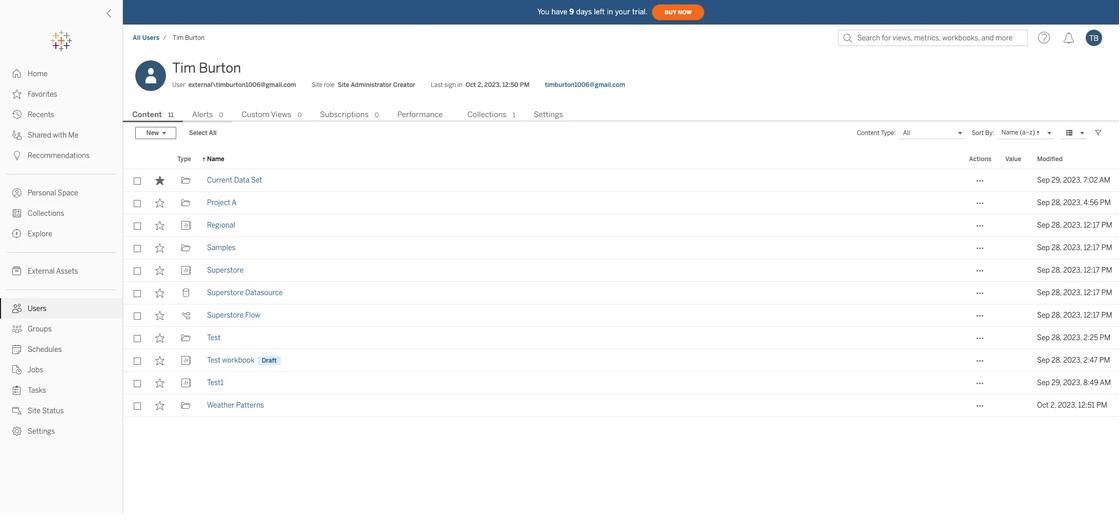 Task type: vqa. For each thing, say whether or not it's contained in the screenshot.
you have 13 days left in your trial.
no



Task type: locate. For each thing, give the bounding box(es) containing it.
by text only_f5he34f image inside "home" link
[[12, 69, 22, 78]]

test workbook link
[[207, 350, 254, 372]]

workbook image for sep 28, 2023, 2:47 pm
[[181, 357, 190, 366]]

1 vertical spatial test
[[207, 357, 220, 365]]

4 by text only_f5he34f image from the top
[[12, 209, 22, 218]]

site right role
[[338, 81, 349, 89]]

by text only_f5he34f image inside jobs link
[[12, 366, 22, 375]]

workbook image
[[181, 266, 190, 276], [181, 379, 190, 388]]

0 horizontal spatial 2,
[[477, 81, 483, 89]]

6 by text only_f5he34f image from the top
[[12, 366, 22, 375]]

all inside dropdown button
[[903, 130, 910, 137]]

project image down type
[[181, 176, 190, 185]]

pm for regional
[[1101, 221, 1112, 230]]

0 down administrator
[[375, 112, 379, 119]]

burton
[[185, 34, 205, 42], [199, 60, 241, 76]]

0 right alerts
[[219, 112, 223, 119]]

tim burton up the user external\timburton1006@gmail.com
[[172, 60, 241, 76]]

4 by text only_f5he34f image from the top
[[12, 267, 22, 276]]

superstore for superstore flow
[[207, 312, 244, 320]]

1 vertical spatial project image
[[181, 402, 190, 411]]

buy now button
[[652, 4, 705, 20]]

workbook image left test workbook link
[[181, 357, 190, 366]]

by text only_f5he34f image down site status link
[[12, 427, 22, 437]]

set
[[251, 176, 262, 185]]

0 vertical spatial users
[[142, 34, 159, 42]]

content inside sub-spaces tab list
[[132, 110, 162, 119]]

2 test from the top
[[207, 357, 220, 365]]

workbook image for sep 28, 2023, 12:17 pm
[[181, 221, 190, 231]]

am
[[1099, 176, 1110, 185], [1100, 379, 1111, 388]]

29,
[[1051, 176, 1061, 185], [1051, 379, 1061, 388]]

by text only_f5he34f image left home
[[12, 69, 22, 78]]

12:51
[[1078, 402, 1095, 410]]

creator
[[393, 81, 415, 89]]

2,
[[477, 81, 483, 89], [1050, 402, 1056, 410]]

pm for superstore datasource
[[1101, 289, 1112, 298]]

workbook image up data source icon
[[181, 266, 190, 276]]

by text only_f5he34f image left external
[[12, 267, 22, 276]]

recommendations link
[[0, 146, 122, 166]]

1 vertical spatial in
[[457, 81, 462, 89]]

29, down modified
[[1051, 176, 1061, 185]]

by text only_f5he34f image inside favorites link
[[12, 90, 22, 99]]

1 row from the top
[[123, 170, 1119, 192]]

1 horizontal spatial 2,
[[1050, 402, 1056, 410]]

by text only_f5he34f image inside external assets link
[[12, 267, 22, 276]]

in
[[607, 7, 613, 16], [457, 81, 462, 89]]

5 12:17 from the top
[[1084, 312, 1100, 320]]

3 0 from the left
[[375, 112, 379, 119]]

0 vertical spatial settings
[[534, 110, 563, 119]]

name inside grid
[[207, 156, 224, 163]]

weather
[[207, 402, 234, 410]]

burton right '/'
[[185, 34, 205, 42]]

row group
[[123, 170, 1119, 418]]

0 vertical spatial workbook image
[[181, 221, 190, 231]]

test up 'test workbook'
[[207, 334, 220, 343]]

sep for samples
[[1037, 244, 1050, 253]]

in right left
[[607, 7, 613, 16]]

performance
[[397, 110, 443, 119]]

by text only_f5he34f image inside site status link
[[12, 407, 22, 416]]

3 by text only_f5he34f image from the top
[[12, 151, 22, 160]]

type
[[177, 156, 191, 163]]

5 sep 28, 2023, 12:17 pm from the top
[[1037, 312, 1112, 320]]

modified
[[1037, 156, 1063, 163]]

5 row from the top
[[123, 260, 1119, 282]]

pm for project a
[[1100, 199, 1111, 207]]

29, up the oct 2, 2023, 12:51 pm
[[1051, 379, 1061, 388]]

0 vertical spatial collections
[[467, 110, 507, 119]]

28, for superstore
[[1051, 266, 1062, 275]]

sign
[[444, 81, 456, 89]]

2 workbook image from the top
[[181, 357, 190, 366]]

row containing test workbook
[[123, 350, 1119, 372]]

new
[[146, 130, 159, 137]]

main navigation. press the up and down arrow keys to access links. element
[[0, 64, 122, 442]]

2 horizontal spatial all
[[903, 130, 910, 137]]

by text only_f5he34f image for settings
[[12, 427, 22, 437]]

0 horizontal spatial content
[[132, 110, 162, 119]]

0 horizontal spatial oct
[[465, 81, 476, 89]]

2 12:17 from the top
[[1084, 244, 1100, 253]]

8 sep from the top
[[1037, 334, 1050, 343]]

tasks link
[[0, 381, 122, 401]]

28, for superstore datasource
[[1051, 289, 1062, 298]]

site left role
[[311, 81, 322, 89]]

0 vertical spatial oct
[[465, 81, 476, 89]]

0 for custom views
[[298, 112, 302, 119]]

name
[[1001, 129, 1018, 136], [207, 156, 224, 163]]

home link
[[0, 64, 122, 84]]

settings right 1
[[534, 110, 563, 119]]

2 cell from the top
[[999, 372, 1031, 395]]

name up current
[[207, 156, 224, 163]]

1 vertical spatial 29,
[[1051, 379, 1061, 388]]

schedules link
[[0, 340, 122, 360]]

settings
[[534, 110, 563, 119], [28, 428, 55, 437]]

3 12:17 from the top
[[1084, 266, 1100, 275]]

content
[[132, 110, 162, 119], [857, 130, 880, 137]]

settings inside main navigation. press the up and down arrow keys to access links. element
[[28, 428, 55, 437]]

0 vertical spatial superstore
[[207, 266, 244, 275]]

1 workbook image from the top
[[181, 221, 190, 231]]

0 horizontal spatial site
[[28, 407, 41, 416]]

external assets link
[[0, 261, 122, 282]]

by text only_f5he34f image left 'groups'
[[12, 325, 22, 334]]

12:17 for superstore datasource
[[1084, 289, 1100, 298]]

1 vertical spatial name
[[207, 156, 224, 163]]

name (a–z) button
[[997, 127, 1055, 139]]

0 horizontal spatial in
[[457, 81, 462, 89]]

1 cell from the top
[[999, 170, 1031, 192]]

workbook image left the regional link
[[181, 221, 190, 231]]

2 sep 28, 2023, 12:17 pm from the top
[[1037, 244, 1112, 253]]

workbook image
[[181, 221, 190, 231], [181, 357, 190, 366]]

by text only_f5he34f image inside shared with me link
[[12, 131, 22, 140]]

tasks
[[28, 387, 46, 396]]

1 horizontal spatial oct
[[1037, 402, 1049, 410]]

status
[[42, 407, 64, 416]]

by text only_f5he34f image left recommendations
[[12, 151, 22, 160]]

superstore up test link
[[207, 312, 244, 320]]

project image down flow image
[[181, 334, 190, 343]]

by text only_f5he34f image left schedules
[[12, 345, 22, 355]]

1 horizontal spatial collections
[[467, 110, 507, 119]]

0 vertical spatial workbook image
[[181, 266, 190, 276]]

by text only_f5he34f image inside the collections link
[[12, 209, 22, 218]]

in inside tim burton main content
[[457, 81, 462, 89]]

1 horizontal spatial users
[[142, 34, 159, 42]]

settings down site status
[[28, 428, 55, 437]]

type:
[[881, 130, 896, 137]]

5 28, from the top
[[1051, 289, 1062, 298]]

8 by text only_f5he34f image from the top
[[12, 427, 22, 437]]

1 sep 28, 2023, 12:17 pm from the top
[[1037, 221, 1112, 230]]

8 by text only_f5he34f image from the top
[[12, 407, 22, 416]]

7 by text only_f5he34f image from the top
[[12, 386, 22, 396]]

draft
[[262, 358, 277, 365]]

0 vertical spatial test
[[207, 334, 220, 343]]

2 sep from the top
[[1037, 199, 1050, 207]]

3 cell from the top
[[999, 395, 1031, 418]]

users left '/'
[[142, 34, 159, 42]]

0 vertical spatial content
[[132, 110, 162, 119]]

1 vertical spatial oct
[[1037, 402, 1049, 410]]

tim burton right '/'
[[173, 34, 205, 42]]

7:02
[[1083, 176, 1098, 185]]

0 vertical spatial project image
[[181, 176, 190, 185]]

1 test from the top
[[207, 334, 220, 343]]

project image left project
[[181, 199, 190, 208]]

0 horizontal spatial collections
[[28, 210, 64, 218]]

5 by text only_f5he34f image from the top
[[12, 325, 22, 334]]

0 vertical spatial 2,
[[477, 81, 483, 89]]

1
[[513, 112, 515, 119]]

by text only_f5he34f image left personal at the left of the page
[[12, 189, 22, 198]]

2, down "sep 29, 2023, 8:49 am"
[[1050, 402, 1056, 410]]

Search for views, metrics, workbooks, and more text field
[[838, 30, 1028, 46]]

0 vertical spatial name
[[1001, 129, 1018, 136]]

11 row from the top
[[123, 395, 1119, 418]]

oct
[[465, 81, 476, 89], [1037, 402, 1049, 410]]

by text only_f5he34f image left the shared
[[12, 131, 22, 140]]

6 by text only_f5he34f image from the top
[[12, 304, 22, 314]]

6 row from the top
[[123, 282, 1119, 305]]

pm for superstore
[[1101, 266, 1112, 275]]

tim up user
[[172, 60, 196, 76]]

users
[[142, 34, 159, 42], [28, 305, 47, 314]]

content up new
[[132, 110, 162, 119]]

by text only_f5he34f image inside groups link
[[12, 325, 22, 334]]

project image
[[181, 334, 190, 343], [181, 402, 190, 411]]

10 sep from the top
[[1037, 379, 1050, 388]]

by text only_f5he34f image
[[12, 90, 22, 99], [12, 131, 22, 140], [12, 151, 22, 160], [12, 267, 22, 276], [12, 325, 22, 334], [12, 366, 22, 375], [12, 386, 22, 396], [12, 407, 22, 416]]

1 vertical spatial workbook image
[[181, 379, 190, 388]]

all left '/'
[[133, 34, 141, 42]]

subscriptions
[[320, 110, 369, 119]]

4 28, from the top
[[1051, 266, 1062, 275]]

by text only_f5he34f image inside recents "link"
[[12, 110, 22, 119]]

row containing current data set
[[123, 170, 1119, 192]]

project image for test
[[181, 334, 190, 343]]

list view image
[[1065, 129, 1074, 138]]

2 by text only_f5he34f image from the top
[[12, 131, 22, 140]]

1 superstore from the top
[[207, 266, 244, 275]]

row containing weather patterns
[[123, 395, 1119, 418]]

am right "7:02" on the top right of the page
[[1099, 176, 1110, 185]]

data
[[234, 176, 249, 185]]

project image for current
[[181, 176, 190, 185]]

home
[[28, 70, 48, 78]]

1 0 from the left
[[219, 112, 223, 119]]

1 vertical spatial superstore
[[207, 289, 244, 298]]

by text only_f5he34f image inside 'settings' link
[[12, 427, 22, 437]]

with
[[53, 131, 67, 140]]

all right select
[[209, 130, 217, 137]]

in right sign
[[457, 81, 462, 89]]

0 horizontal spatial settings
[[28, 428, 55, 437]]

project image left samples link
[[181, 244, 190, 253]]

1 horizontal spatial settings
[[534, 110, 563, 119]]

3 by text only_f5he34f image from the top
[[12, 189, 22, 198]]

all users link
[[132, 34, 160, 42]]

row containing samples
[[123, 237, 1119, 260]]

9 row from the top
[[123, 350, 1119, 372]]

7 by text only_f5he34f image from the top
[[12, 345, 22, 355]]

settings inside sub-spaces tab list
[[534, 110, 563, 119]]

oct down "sep 29, 2023, 8:49 am"
[[1037, 402, 1049, 410]]

by text only_f5he34f image left 'recents'
[[12, 110, 22, 119]]

by text only_f5he34f image for users
[[12, 304, 22, 314]]

7 28, from the top
[[1051, 334, 1062, 343]]

current data set link
[[207, 170, 262, 192]]

site inside main navigation. press the up and down arrow keys to access links. element
[[28, 407, 41, 416]]

2 superstore from the top
[[207, 289, 244, 298]]

4 row from the top
[[123, 237, 1119, 260]]

cell for sep 29, 2023, 8:49 am
[[999, 372, 1031, 395]]

1 28, from the top
[[1051, 199, 1062, 207]]

12:50
[[502, 81, 518, 89]]

explore link
[[0, 224, 122, 244]]

1 vertical spatial content
[[857, 130, 880, 137]]

2 29, from the top
[[1051, 379, 1061, 388]]

5 by text only_f5he34f image from the top
[[12, 230, 22, 239]]

last sign in oct 2, 2023, 12:50 pm
[[431, 81, 530, 89]]

1 by text only_f5he34f image from the top
[[12, 69, 22, 78]]

5 sep from the top
[[1037, 266, 1050, 275]]

test for test workbook
[[207, 357, 220, 365]]

0 for subscriptions
[[375, 112, 379, 119]]

row containing regional
[[123, 215, 1119, 237]]

1 12:17 from the top
[[1084, 221, 1100, 230]]

site for site role site administrator creator
[[311, 81, 322, 89]]

0 vertical spatial am
[[1099, 176, 1110, 185]]

1 29, from the top
[[1051, 176, 1061, 185]]

all users /
[[133, 34, 167, 42]]

users up 'groups'
[[28, 305, 47, 314]]

by text only_f5he34f image left explore
[[12, 230, 22, 239]]

7 row from the top
[[123, 305, 1119, 327]]

site for site status
[[28, 407, 41, 416]]

burton up the user external\timburton1006@gmail.com
[[199, 60, 241, 76]]

6 28, from the top
[[1051, 312, 1062, 320]]

9 sep from the top
[[1037, 357, 1050, 365]]

10 row from the top
[[123, 372, 1119, 395]]

by text only_f5he34f image for home
[[12, 69, 22, 78]]

3 superstore from the top
[[207, 312, 244, 320]]

role
[[324, 81, 335, 89]]

28, for superstore flow
[[1051, 312, 1062, 320]]

1 vertical spatial settings
[[28, 428, 55, 437]]

shared with me
[[28, 131, 78, 140]]

1 horizontal spatial content
[[857, 130, 880, 137]]

am for sep 29, 2023, 7:02 am
[[1099, 176, 1110, 185]]

test down test link
[[207, 357, 220, 365]]

by text only_f5he34f image for explore
[[12, 230, 22, 239]]

by text only_f5he34f image left jobs
[[12, 366, 22, 375]]

sep 28, 2023, 12:17 pm for samples
[[1037, 244, 1112, 253]]

2023,
[[484, 81, 501, 89], [1063, 176, 1082, 185], [1063, 199, 1082, 207], [1063, 221, 1082, 230], [1063, 244, 1082, 253], [1063, 266, 1082, 275], [1063, 289, 1082, 298], [1063, 312, 1082, 320], [1063, 334, 1082, 343], [1063, 357, 1082, 365], [1063, 379, 1082, 388], [1058, 402, 1077, 410]]

1 vertical spatial collections
[[28, 210, 64, 218]]

favorites link
[[0, 84, 122, 105]]

12:17
[[1084, 221, 1100, 230], [1084, 244, 1100, 253], [1084, 266, 1100, 275], [1084, 289, 1100, 298], [1084, 312, 1100, 320]]

pm for samples
[[1101, 244, 1112, 253]]

superstore down samples link
[[207, 266, 244, 275]]

by text only_f5he34f image for schedules
[[12, 345, 22, 355]]

1 vertical spatial tim burton
[[172, 60, 241, 76]]

collections down personal at the left of the page
[[28, 210, 64, 218]]

space
[[58, 189, 78, 198]]

2 horizontal spatial 0
[[375, 112, 379, 119]]

test1
[[207, 379, 224, 388]]

2, right sign
[[477, 81, 483, 89]]

test
[[207, 334, 220, 343], [207, 357, 220, 365]]

workbook image left test1 link
[[181, 379, 190, 388]]

row containing superstore datasource
[[123, 282, 1119, 305]]

project a
[[207, 199, 237, 207]]

am right 8:49
[[1100, 379, 1111, 388]]

by text only_f5he34f image inside tasks link
[[12, 386, 22, 396]]

0 vertical spatial in
[[607, 7, 613, 16]]

superstore flow
[[207, 312, 260, 320]]

0 horizontal spatial users
[[28, 305, 47, 314]]

row containing superstore flow
[[123, 305, 1119, 327]]

2 vertical spatial superstore
[[207, 312, 244, 320]]

1 horizontal spatial 0
[[298, 112, 302, 119]]

project image for project
[[181, 199, 190, 208]]

by text only_f5he34f image inside schedules "link"
[[12, 345, 22, 355]]

all right type:
[[903, 130, 910, 137]]

flow image
[[181, 312, 190, 321]]

now
[[678, 9, 692, 16]]

by text only_f5he34f image up groups link
[[12, 304, 22, 314]]

2 0 from the left
[[298, 112, 302, 119]]

custom views
[[242, 110, 291, 119]]

site role site administrator creator
[[311, 81, 415, 89]]

by text only_f5he34f image for groups
[[12, 325, 22, 334]]

4 12:17 from the top
[[1084, 289, 1100, 298]]

superstore down superstore 'link'
[[207, 289, 244, 298]]

name left the (a–z)
[[1001, 129, 1018, 136]]

0 vertical spatial project image
[[181, 334, 190, 343]]

6 sep from the top
[[1037, 289, 1050, 298]]

row
[[123, 170, 1119, 192], [123, 192, 1119, 215], [123, 215, 1119, 237], [123, 237, 1119, 260], [123, 260, 1119, 282], [123, 282, 1119, 305], [123, 305, 1119, 327], [123, 327, 1119, 350], [123, 350, 1119, 372], [123, 372, 1119, 395], [123, 395, 1119, 418]]

2 project image from the top
[[181, 402, 190, 411]]

3 28, from the top
[[1051, 244, 1062, 253]]

collections left 1
[[467, 110, 507, 119]]

1 vertical spatial workbook image
[[181, 357, 190, 366]]

by text only_f5he34f image inside the users link
[[12, 304, 22, 314]]

user
[[172, 81, 185, 89]]

name (a–z)
[[1001, 129, 1035, 136]]

pm
[[520, 81, 530, 89], [1100, 199, 1111, 207], [1101, 221, 1112, 230], [1101, 244, 1112, 253], [1101, 266, 1112, 275], [1101, 289, 1112, 298], [1101, 312, 1112, 320], [1100, 334, 1111, 343], [1099, 357, 1110, 365], [1096, 402, 1107, 410]]

name inside popup button
[[1001, 129, 1018, 136]]

by text only_f5he34f image inside the explore link
[[12, 230, 22, 239]]

row containing test
[[123, 327, 1119, 350]]

user external\timburton1006@gmail.com
[[172, 81, 296, 89]]

1 project image from the top
[[181, 176, 190, 185]]

3 row from the top
[[123, 215, 1119, 237]]

8 row from the top
[[123, 327, 1119, 350]]

pm for superstore flow
[[1101, 312, 1112, 320]]

flow
[[245, 312, 260, 320]]

trial.
[[632, 7, 648, 16]]

sort
[[972, 130, 984, 137]]

burton inside main content
[[199, 60, 241, 76]]

tim right '/'
[[173, 34, 184, 42]]

1 project image from the top
[[181, 334, 190, 343]]

1 sep from the top
[[1037, 176, 1050, 185]]

oct right sign
[[465, 81, 476, 89]]

1 vertical spatial tim
[[172, 60, 196, 76]]

0 horizontal spatial name
[[207, 156, 224, 163]]

by text only_f5he34f image inside recommendations link
[[12, 151, 22, 160]]

workbook
[[222, 357, 254, 365]]

workbook image for test1
[[181, 379, 190, 388]]

1 vertical spatial burton
[[199, 60, 241, 76]]

collections inside sub-spaces tab list
[[467, 110, 507, 119]]

by text only_f5he34f image inside personal space "link"
[[12, 189, 22, 198]]

2 workbook image from the top
[[181, 379, 190, 388]]

2 row from the top
[[123, 192, 1119, 215]]

by text only_f5he34f image for personal space
[[12, 189, 22, 198]]

content left type:
[[857, 130, 880, 137]]

row containing project a
[[123, 192, 1119, 215]]

3 sep from the top
[[1037, 221, 1050, 230]]

2 by text only_f5he34f image from the top
[[12, 110, 22, 119]]

1 horizontal spatial name
[[1001, 129, 1018, 136]]

tim burton element
[[170, 34, 208, 42]]

4 sep 28, 2023, 12:17 pm from the top
[[1037, 289, 1112, 298]]

sep 28, 2023, 12:17 pm for superstore flow
[[1037, 312, 1112, 320]]

12:17 for regional
[[1084, 221, 1100, 230]]

row containing superstore
[[123, 260, 1119, 282]]

test workbook
[[207, 357, 254, 365]]

1 by text only_f5he34f image from the top
[[12, 90, 22, 99]]

superstore for superstore datasource
[[207, 289, 244, 298]]

sep 29, 2023, 7:02 am
[[1037, 176, 1110, 185]]

by text only_f5he34f image left tasks in the left of the page
[[12, 386, 22, 396]]

project image left "weather"
[[181, 402, 190, 411]]

2 vertical spatial project image
[[181, 244, 190, 253]]

project image for weather patterns
[[181, 402, 190, 411]]

3 sep 28, 2023, 12:17 pm from the top
[[1037, 266, 1112, 275]]

by text only_f5he34f image left site status
[[12, 407, 22, 416]]

users link
[[0, 299, 122, 319]]

pm for test
[[1100, 334, 1111, 343]]

12:17 for superstore
[[1084, 266, 1100, 275]]

1 workbook image from the top
[[181, 266, 190, 276]]

0 horizontal spatial 0
[[219, 112, 223, 119]]

0 horizontal spatial all
[[133, 34, 141, 42]]

site
[[311, 81, 322, 89], [338, 81, 349, 89], [28, 407, 41, 416]]

site left status
[[28, 407, 41, 416]]

2 project image from the top
[[181, 199, 190, 208]]

1 vertical spatial am
[[1100, 379, 1111, 388]]

by text only_f5he34f image for tasks
[[12, 386, 22, 396]]

grid
[[123, 150, 1119, 514]]

row group containing current data set
[[123, 170, 1119, 418]]

2 28, from the top
[[1051, 221, 1062, 230]]

cell
[[999, 170, 1031, 192], [999, 372, 1031, 395], [999, 395, 1031, 418]]

content for content
[[132, 110, 162, 119]]

4 sep from the top
[[1037, 244, 1050, 253]]

7 sep from the top
[[1037, 312, 1050, 320]]

by text only_f5he34f image left favorites
[[12, 90, 22, 99]]

content type:
[[857, 130, 896, 137]]

datasource
[[245, 289, 283, 298]]

1 horizontal spatial site
[[311, 81, 322, 89]]

collections
[[467, 110, 507, 119], [28, 210, 64, 218]]

1 vertical spatial project image
[[181, 199, 190, 208]]

1 vertical spatial 2,
[[1050, 402, 1056, 410]]

1 vertical spatial users
[[28, 305, 47, 314]]

1 horizontal spatial all
[[209, 130, 217, 137]]

project image
[[181, 176, 190, 185], [181, 199, 190, 208], [181, 244, 190, 253]]

superstore for superstore
[[207, 266, 244, 275]]

2 horizontal spatial site
[[338, 81, 349, 89]]

all for all users /
[[133, 34, 141, 42]]

0 vertical spatial 29,
[[1051, 176, 1061, 185]]

1 horizontal spatial in
[[607, 7, 613, 16]]

0 right views
[[298, 112, 302, 119]]

cell for sep 29, 2023, 7:02 am
[[999, 170, 1031, 192]]

by text only_f5he34f image
[[12, 69, 22, 78], [12, 110, 22, 119], [12, 189, 22, 198], [12, 209, 22, 218], [12, 230, 22, 239], [12, 304, 22, 314], [12, 345, 22, 355], [12, 427, 22, 437]]

2:47
[[1084, 357, 1098, 365]]

by text only_f5he34f image down personal space "link"
[[12, 209, 22, 218]]

alerts
[[192, 110, 213, 119]]



Task type: describe. For each thing, give the bounding box(es) containing it.
value
[[1005, 156, 1021, 163]]

content for content type:
[[857, 130, 880, 137]]

superstore flow link
[[207, 305, 260, 327]]

sep for superstore datasource
[[1037, 289, 1050, 298]]

have
[[552, 7, 567, 16]]

am for sep 29, 2023, 8:49 am
[[1100, 379, 1111, 388]]

4:56
[[1084, 199, 1098, 207]]

favorites
[[28, 90, 57, 99]]

views
[[271, 110, 291, 119]]

superstore link
[[207, 260, 244, 282]]

timburton1006@gmail.com link
[[545, 80, 625, 90]]

collections link
[[0, 203, 122, 224]]

superstore datasource link
[[207, 282, 283, 305]]

name for name
[[207, 156, 224, 163]]

by text only_f5he34f image for recommendations
[[12, 151, 22, 160]]

patterns
[[236, 402, 264, 410]]

8:49
[[1083, 379, 1098, 388]]

sort by:
[[972, 130, 994, 137]]

regional
[[207, 221, 235, 230]]

groups
[[28, 325, 52, 334]]

workbook image for superstore
[[181, 266, 190, 276]]

/
[[163, 34, 167, 42]]

28, for regional
[[1051, 221, 1062, 230]]

site status
[[28, 407, 64, 416]]

personal space
[[28, 189, 78, 198]]

external
[[28, 267, 55, 276]]

0 for alerts
[[219, 112, 223, 119]]

me
[[68, 131, 78, 140]]

0 vertical spatial tim
[[173, 34, 184, 42]]

you have 9 days left in your trial.
[[537, 7, 648, 16]]

12:17 for samples
[[1084, 244, 1100, 253]]

superstore datasource
[[207, 289, 283, 298]]

by text only_f5he34f image for external assets
[[12, 267, 22, 276]]

by text only_f5he34f image for favorites
[[12, 90, 22, 99]]

all button
[[899, 127, 966, 139]]

project a link
[[207, 192, 237, 215]]

by text only_f5he34f image for recents
[[12, 110, 22, 119]]

grid containing current data set
[[123, 150, 1119, 514]]

buy
[[665, 9, 676, 16]]

29, for sep 29, 2023, 7:02 am
[[1051, 176, 1061, 185]]

sep 28, 2023, 2:25 pm
[[1037, 334, 1111, 343]]

9
[[569, 7, 574, 16]]

left
[[594, 7, 605, 16]]

all for all
[[903, 130, 910, 137]]

tim burton inside main content
[[172, 60, 241, 76]]

sep 28, 2023, 2:47 pm
[[1037, 357, 1110, 365]]

samples
[[207, 244, 236, 253]]

8 28, from the top
[[1051, 357, 1062, 365]]

weather patterns
[[207, 402, 264, 410]]

current
[[207, 176, 232, 185]]

sep 28, 2023, 12:17 pm for superstore
[[1037, 266, 1112, 275]]

select all
[[189, 130, 217, 137]]

groups link
[[0, 319, 122, 340]]

weather patterns link
[[207, 395, 264, 418]]

sep for test
[[1037, 334, 1050, 343]]

sep 29, 2023, 8:49 am
[[1037, 379, 1111, 388]]

sep for project a
[[1037, 199, 1050, 207]]

custom
[[242, 110, 269, 119]]

by text only_f5he34f image for collections
[[12, 209, 22, 218]]

sub-spaces tab list
[[123, 109, 1119, 122]]

test1 link
[[207, 372, 224, 395]]

sep for superstore flow
[[1037, 312, 1050, 320]]

sep 28, 2023, 12:17 pm for superstore datasource
[[1037, 289, 1112, 298]]

data source image
[[181, 289, 190, 298]]

a
[[232, 199, 237, 207]]

oct 2, 2023, 12:51 pm
[[1037, 402, 1107, 410]]

recents
[[28, 111, 54, 119]]

0 vertical spatial burton
[[185, 34, 205, 42]]

select
[[189, 130, 208, 137]]

administrator
[[351, 81, 392, 89]]

11
[[168, 112, 174, 119]]

row containing test1
[[123, 372, 1119, 395]]

external assets
[[28, 267, 78, 276]]

all inside button
[[209, 130, 217, 137]]

test for test
[[207, 334, 220, 343]]

collections inside main navigation. press the up and down arrow keys to access links. element
[[28, 210, 64, 218]]

shared
[[28, 131, 51, 140]]

0 vertical spatial tim burton
[[173, 34, 205, 42]]

regional link
[[207, 215, 235, 237]]

2, inside row
[[1050, 402, 1056, 410]]

days
[[576, 7, 592, 16]]

recents link
[[0, 105, 122, 125]]

12:17 for superstore flow
[[1084, 312, 1100, 320]]

28, for project a
[[1051, 199, 1062, 207]]

last
[[431, 81, 443, 89]]

test link
[[207, 327, 220, 350]]

3 project image from the top
[[181, 244, 190, 253]]

28, for samples
[[1051, 244, 1062, 253]]

external\timburton1006@gmail.com
[[188, 81, 296, 89]]

jobs
[[28, 366, 43, 375]]

your
[[615, 7, 630, 16]]

actions
[[969, 156, 991, 163]]

by text only_f5he34f image for site status
[[12, 407, 22, 416]]

29, for sep 29, 2023, 8:49 am
[[1051, 379, 1061, 388]]

timburton1006@gmail.com
[[545, 81, 625, 89]]

navigation panel element
[[0, 31, 122, 442]]

project
[[207, 199, 230, 207]]

sep for superstore
[[1037, 266, 1050, 275]]

you
[[537, 7, 550, 16]]

tim inside tim burton main content
[[172, 60, 196, 76]]

jobs link
[[0, 360, 122, 381]]

(a–z)
[[1020, 129, 1035, 136]]

assets
[[56, 267, 78, 276]]

sep for regional
[[1037, 221, 1050, 230]]

name for name (a–z)
[[1001, 129, 1018, 136]]

new button
[[135, 127, 176, 139]]

users inside main navigation. press the up and down arrow keys to access links. element
[[28, 305, 47, 314]]

by text only_f5he34f image for jobs
[[12, 366, 22, 375]]

by:
[[985, 130, 994, 137]]

select all button
[[182, 127, 223, 139]]

sep 28, 2023, 12:17 pm for regional
[[1037, 221, 1112, 230]]

sep 28, 2023, 4:56 pm
[[1037, 199, 1111, 207]]

cell for oct 2, 2023, 12:51 pm
[[999, 395, 1031, 418]]

tim burton main content
[[123, 51, 1119, 514]]

by text only_f5he34f image for shared with me
[[12, 131, 22, 140]]

28, for test
[[1051, 334, 1062, 343]]

schedules
[[28, 346, 62, 355]]



